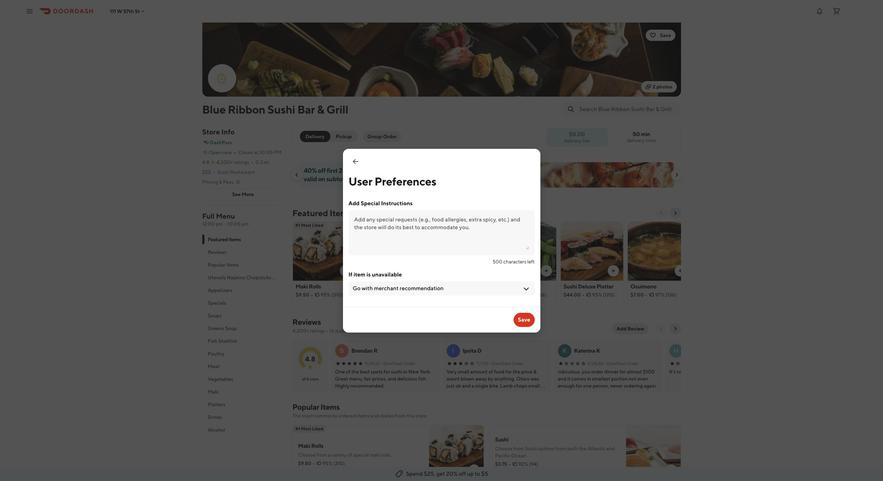 Task type: describe. For each thing, give the bounding box(es) containing it.
photos
[[657, 84, 673, 90]]

$$$
[[202, 169, 211, 175]]

1 horizontal spatial off
[[389, 167, 397, 174]]

#3
[[429, 223, 435, 228]]

most down the most
[[301, 426, 311, 431]]

liked for maki rolls
[[312, 223, 323, 228]]

items inside button
[[226, 262, 239, 268]]

0 vertical spatial 92% (94)
[[387, 292, 407, 298]]

$3.75 •
[[495, 461, 511, 467]]

& inside 'button'
[[219, 179, 222, 185]]

• inside reviews 4,200+ ratings • 16 public reviews
[[326, 328, 328, 334]]

4,200+ ratings •
[[216, 159, 254, 165]]

Pickup radio
[[326, 131, 358, 142]]

111
[[110, 8, 116, 14]]

order for k
[[627, 361, 639, 366]]

order inside button
[[383, 134, 397, 139]]

• down maki rolls choose from a variety of special maki rolls.
[[313, 461, 315, 466]]

$9.50 •
[[298, 461, 315, 466]]

store
[[202, 128, 220, 136]]

$7.00
[[631, 292, 644, 298]]

atlantic
[[588, 446, 606, 451]]

40%
[[304, 167, 317, 174]]

items inside popular items the most commonly ordered items and dishes from this store
[[321, 402, 340, 412]]

93%
[[457, 292, 467, 298]]

3 add item to cart image from the left
[[678, 268, 683, 274]]

notification bell image
[[816, 7, 824, 15]]

$15.00
[[430, 292, 446, 298]]

liked down commonly
[[312, 426, 323, 431]]

commonly
[[314, 413, 338, 419]]

save button inside user preferences dialog
[[514, 313, 535, 327]]

katerina
[[574, 347, 595, 354]]

pickup
[[336, 134, 352, 139]]

unavailable
[[372, 271, 402, 278]]

preferences
[[375, 174, 437, 188]]

2 inside button
[[653, 84, 656, 90]]

is
[[367, 271, 371, 278]]

blue
[[202, 103, 226, 116]]

0 vertical spatial &
[[317, 103, 324, 116]]

(136)
[[666, 292, 677, 298]]

platters
[[208, 402, 225, 407]]

(147)
[[468, 292, 479, 298]]

ordered
[[339, 413, 356, 419]]

0 horizontal spatial off
[[318, 167, 326, 174]]

most
[[302, 413, 313, 419]]

doordash for i
[[492, 361, 511, 366]]

1 #1 most liked from the top
[[295, 223, 323, 228]]

• right the 11/18/21
[[381, 361, 383, 366]]

0 horizontal spatial of
[[302, 376, 306, 382]]

see more
[[232, 192, 254, 197]]

2 photos
[[653, 84, 673, 90]]

$3.75 for $3.75
[[363, 292, 375, 298]]

see more button
[[203, 189, 284, 200]]

0 vertical spatial sushi image
[[360, 221, 422, 281]]

of inside maki rolls choose from a variety of special maki rolls.
[[348, 452, 352, 458]]

delivery inside $0.00 delivery fee
[[564, 138, 582, 143]]

1 horizontal spatial (94)
[[529, 461, 538, 467]]

$15
[[353, 175, 363, 183]]

93% (147)
[[457, 292, 479, 298]]

w
[[117, 8, 122, 14]]

$25,
[[424, 470, 436, 477]]

maki for maki rolls
[[296, 283, 308, 290]]

vegetables button
[[202, 373, 284, 385]]

sushi deluxe platter image
[[561, 221, 623, 281]]

bar
[[297, 103, 315, 116]]

fish
[[208, 338, 217, 344]]

57th
[[123, 8, 134, 14]]

up for orders
[[363, 167, 370, 174]]

most for edamame
[[503, 223, 513, 228]]

with
[[398, 167, 411, 174]]

rolls for maki rolls choose from a variety of special maki rolls.
[[311, 443, 324, 449]]

from inside popular items the most commonly ordered items and dishes from this store
[[395, 413, 406, 419]]

info
[[221, 128, 235, 136]]

(120)
[[603, 292, 615, 298]]

1 horizontal spatial add item to cart image
[[611, 268, 616, 274]]

• right the 3/28/22 at the bottom right of page
[[604, 361, 606, 366]]

alcohol
[[208, 427, 225, 433]]

user preferences
[[349, 174, 437, 188]]

• left 0.3
[[251, 159, 254, 165]]

popular for popular items the most commonly ordered items and dishes from this store
[[293, 402, 319, 412]]

greens soup button
[[202, 322, 284, 335]]

featured inside heading
[[293, 208, 328, 218]]

previous button of carousel image
[[659, 210, 664, 216]]

2 pm from the left
[[242, 221, 249, 227]]

sushi up ocean.
[[525, 446, 537, 451]]

to for $5
[[475, 470, 480, 477]]

group order button
[[363, 131, 401, 142]]

shellfish
[[218, 338, 237, 344]]

alcohol button
[[202, 424, 284, 436]]

Add Special Instructions text field
[[354, 216, 529, 250]]

items inside heading
[[330, 208, 352, 218]]

1 vertical spatial 92%
[[519, 461, 528, 467]]

variety
[[332, 452, 347, 458]]

40welcome,
[[412, 167, 455, 174]]

full menu 12:00 pm - 10:05 pm
[[202, 212, 249, 227]]

house salad image
[[427, 221, 489, 281]]

sushi up pricing & fees 'button'
[[217, 169, 229, 175]]

0 vertical spatial save
[[660, 32, 671, 38]]

appetizers button
[[202, 284, 284, 297]]

item
[[354, 271, 366, 278]]

previous image
[[659, 326, 664, 332]]

1 vertical spatial 95% (310)
[[323, 461, 345, 466]]

1 horizontal spatial 92% (94)
[[519, 461, 538, 467]]

public
[[335, 328, 349, 334]]

more
[[242, 192, 254, 197]]

save inside user preferences dialog
[[518, 316, 531, 323]]

sushi left the bar
[[268, 103, 295, 116]]

reviews
[[350, 328, 367, 334]]

add item to cart image for maki rolls
[[343, 268, 348, 274]]

• down pacific
[[509, 461, 511, 467]]

$9.50 for $9.50 •
[[298, 461, 311, 466]]

popular items
[[208, 262, 239, 268]]

0 vertical spatial (310)
[[332, 292, 343, 298]]

mi
[[264, 159, 270, 165]]

edamame
[[497, 283, 522, 290]]

blue ribbon sushi bar & grill
[[202, 103, 348, 116]]

1 vertical spatial next button of carousel image
[[673, 210, 678, 216]]

$5
[[481, 470, 488, 477]]

b
[[340, 347, 344, 354]]

rolls for maki rolls
[[309, 283, 321, 290]]

to for $10
[[371, 167, 377, 174]]

get
[[437, 470, 445, 477]]

user
[[349, 174, 373, 188]]

now
[[222, 150, 232, 155]]

• right 7/1/23
[[489, 361, 491, 366]]

sushi deluxe platter
[[564, 283, 614, 290]]

• right $$$
[[213, 169, 215, 175]]

the
[[293, 413, 301, 419]]

utensils napkins chopsticks soy sauce
[[208, 275, 295, 280]]

0 vertical spatial 92%
[[387, 292, 396, 298]]

1 horizontal spatial sushi image
[[626, 425, 681, 480]]

brendan
[[351, 347, 373, 354]]

subtotals
[[326, 175, 352, 183]]

soy
[[272, 275, 281, 280]]

99% (156)
[[525, 292, 547, 298]]

0 vertical spatial next button of carousel image
[[674, 172, 680, 178]]

back image
[[351, 157, 360, 166]]

min
[[641, 131, 650, 138]]

special
[[361, 200, 380, 206]]

utensils napkins chopsticks soy sauce button
[[202, 271, 295, 284]]

i
[[452, 347, 454, 354]]

soups button
[[202, 309, 284, 322]]

store
[[416, 413, 427, 419]]

delivery
[[306, 134, 325, 139]]

napkins
[[227, 275, 245, 280]]

97% (136)
[[655, 292, 677, 298]]

0 vertical spatial (94)
[[397, 292, 407, 298]]

95% for rolls
[[321, 292, 331, 298]]

add item to cart image for maki rolls
[[471, 467, 477, 473]]

95% for deluxe
[[592, 292, 602, 298]]

maki rolls
[[296, 283, 321, 290]]

2 #1 from the top
[[295, 426, 300, 431]]



Task type: vqa. For each thing, say whether or not it's contained in the screenshot.
#1 MOST LIKED to the top
yes



Task type: locate. For each thing, give the bounding box(es) containing it.
92% down ocean.
[[519, 461, 528, 467]]

0 horizontal spatial choose
[[298, 452, 315, 458]]

• down "house salad"
[[447, 292, 449, 298]]

1 vertical spatial reviews
[[293, 317, 321, 327]]

the
[[579, 446, 587, 451]]

3 doordash from the left
[[607, 361, 626, 366]]

1 vertical spatial 10:05
[[227, 221, 241, 227]]

popular
[[208, 262, 225, 268], [293, 402, 319, 412]]

first
[[327, 167, 338, 174]]

0 horizontal spatial 4.8
[[202, 159, 209, 165]]

0 horizontal spatial add item to cart image
[[343, 268, 348, 274]]

liked down featured items heading
[[312, 223, 323, 228]]

poultry button
[[202, 347, 284, 360]]

0 horizontal spatial popular
[[208, 262, 225, 268]]

1 horizontal spatial up
[[467, 470, 474, 477]]

(94)
[[397, 292, 407, 298], [529, 461, 538, 467]]

featured items heading
[[293, 207, 352, 219]]

if item is unavailable
[[349, 271, 402, 278]]

0 horizontal spatial save
[[518, 316, 531, 323]]

0 horizontal spatial delivery
[[564, 138, 582, 143]]

0 horizontal spatial 92%
[[387, 292, 396, 298]]

specials button
[[202, 297, 284, 309]]

featured down "valid" on the top of page
[[293, 208, 328, 218]]

1 pm from the left
[[216, 221, 223, 227]]

reviews for reviews 4,200+ ratings • 16 public reviews
[[293, 317, 321, 327]]

choose inside the sushi choose from sushi options from both the atlantic and pacific ocean.
[[495, 446, 513, 451]]

#1 down the
[[295, 426, 300, 431]]

user preferences dialog
[[343, 149, 540, 332]]

dishes
[[380, 413, 394, 419]]

0 items, open order cart image
[[833, 7, 841, 15]]

50
[[633, 131, 640, 138]]

95% down maki rolls
[[321, 292, 331, 298]]

1 horizontal spatial of
[[348, 452, 352, 458]]

0 vertical spatial $9.50
[[296, 292, 310, 298]]

popular up the most
[[293, 402, 319, 412]]

2 delivery from the left
[[564, 138, 582, 143]]

from left this
[[395, 413, 406, 419]]

add inside add review button
[[617, 326, 627, 332]]

0.3
[[256, 159, 263, 165]]

3 • doordash order from the left
[[604, 361, 639, 366]]

next image
[[673, 326, 678, 332]]

4,200+ down reviews link
[[293, 328, 309, 334]]

1 horizontal spatial doordash
[[492, 361, 511, 366]]

0 horizontal spatial add
[[349, 200, 360, 206]]

most for maki rolls
[[301, 223, 311, 228]]

liked right #2
[[514, 223, 525, 228]]

0 horizontal spatial maki rolls image
[[293, 221, 355, 281]]

maki inside button
[[208, 389, 219, 395]]

0 vertical spatial #1 most liked
[[295, 223, 323, 228]]

0 vertical spatial of
[[302, 376, 306, 382]]

popular inside popular items the most commonly ordered items and dishes from this store
[[293, 402, 319, 412]]

Item Search search field
[[580, 105, 676, 113]]

order for i
[[512, 361, 524, 366]]

• down edamame
[[515, 292, 517, 298]]

• down if item is unavailable
[[377, 292, 379, 298]]

1 horizontal spatial to
[[475, 470, 480, 477]]

0 vertical spatial ratings
[[234, 159, 249, 165]]

4.8 up of 5 stars
[[305, 355, 316, 363]]

pm right '-'
[[242, 221, 249, 227]]

both
[[568, 446, 578, 451]]

and right atlantic
[[606, 446, 615, 451]]

0 horizontal spatial to
[[371, 167, 377, 174]]

0 vertical spatial 4.8
[[202, 159, 209, 165]]

1 vertical spatial save button
[[514, 313, 535, 327]]

1 horizontal spatial maki rolls image
[[429, 425, 484, 480]]

1 horizontal spatial and
[[606, 446, 615, 451]]

0 horizontal spatial featured
[[208, 237, 228, 242]]

1 vertical spatial choose
[[298, 452, 315, 458]]

10:05 inside "full menu 12:00 pm - 10:05 pm"
[[227, 221, 241, 227]]

111 w 57th st
[[110, 8, 140, 14]]

(94) down options at the bottom of page
[[529, 461, 538, 467]]

4.8
[[202, 159, 209, 165], [305, 355, 316, 363]]

500 characters left
[[493, 259, 535, 264]]

0 horizontal spatial featured items
[[208, 237, 241, 242]]

1 vertical spatial save
[[518, 316, 531, 323]]

add for add review
[[617, 326, 627, 332]]

1 horizontal spatial add item to cart image
[[544, 268, 549, 274]]

4,200+
[[216, 159, 233, 165], [293, 328, 309, 334]]

to left $5
[[475, 470, 480, 477]]

1 vertical spatial sushi image
[[626, 425, 681, 480]]

ipsita d
[[463, 347, 482, 354]]

doordash right the 11/18/21
[[383, 361, 403, 366]]

20%
[[446, 470, 458, 477]]

10:05
[[260, 150, 273, 155], [227, 221, 241, 227]]

store info
[[202, 128, 235, 136]]

doordash for k
[[607, 361, 626, 366]]

1 horizontal spatial save button
[[646, 30, 676, 41]]

spend $25, get 20% off up to $5
[[406, 470, 488, 477]]

of left the 5
[[302, 376, 306, 382]]

instructions
[[381, 200, 413, 206]]

95% (310)
[[321, 292, 343, 298], [323, 461, 345, 466]]

featured items down '-'
[[208, 237, 241, 242]]

maki rolls image
[[293, 221, 355, 281], [429, 425, 484, 480]]

to inside 40% off first 2 orders up to $10 off with 40welcome, valid on subtotals $15
[[371, 167, 377, 174]]

osuimono image
[[628, 221, 690, 281]]

$9.50 for $9.50
[[296, 292, 310, 298]]

delivery down $0.00
[[564, 138, 582, 143]]

1 horizontal spatial ratings
[[310, 328, 325, 334]]

add
[[349, 200, 360, 206], [617, 326, 627, 332]]

popular for popular items
[[208, 262, 225, 268]]

• down maki rolls
[[311, 292, 313, 298]]

a
[[328, 452, 331, 458]]

add left review
[[617, 326, 627, 332]]

h
[[674, 347, 679, 354]]

ribbon
[[228, 103, 265, 116]]

doordash
[[383, 361, 403, 366], [492, 361, 511, 366], [607, 361, 626, 366]]

specials
[[208, 300, 226, 306]]

1 horizontal spatial $3.75
[[495, 461, 507, 467]]

• left 16
[[326, 328, 328, 334]]

items
[[330, 208, 352, 218], [229, 237, 241, 242], [226, 262, 239, 268], [321, 402, 340, 412]]

blue ribbon sushi bar & grill image
[[202, 23, 681, 97], [209, 65, 235, 92]]

liked for edamame
[[514, 223, 525, 228]]

#1 most liked down the most
[[295, 426, 323, 431]]

0 vertical spatial 4,200+
[[216, 159, 233, 165]]

& right the bar
[[317, 103, 324, 116]]

0 horizontal spatial ratings
[[234, 159, 249, 165]]

4,200+ inside reviews 4,200+ ratings • 16 public reviews
[[293, 328, 309, 334]]

group
[[367, 134, 382, 139]]

1 doordash from the left
[[383, 361, 403, 366]]

order
[[383, 134, 397, 139], [404, 361, 415, 366], [512, 361, 524, 366], [627, 361, 639, 366]]

2 • doordash order from the left
[[489, 361, 524, 366]]

items up reviews 'button'
[[229, 237, 241, 242]]

d
[[478, 347, 482, 354]]

2 #1 most liked from the top
[[295, 426, 323, 431]]

choose inside maki rolls choose from a variety of special maki rolls.
[[298, 452, 315, 458]]

full
[[202, 212, 215, 220]]

2 doordash from the left
[[492, 361, 511, 366]]

10:05 right '-'
[[227, 221, 241, 227]]

liked
[[312, 223, 323, 228], [447, 223, 458, 228], [514, 223, 525, 228], [312, 426, 323, 431]]

0 horizontal spatial k
[[563, 347, 567, 354]]

up for off
[[467, 470, 474, 477]]

0 vertical spatial reviews
[[208, 249, 227, 255]]

1 horizontal spatial delivery
[[627, 138, 645, 143]]

2 right first
[[339, 167, 343, 174]]

1 vertical spatial add
[[617, 326, 627, 332]]

reviews 4,200+ ratings • 16 public reviews
[[293, 317, 367, 334]]

1 horizontal spatial featured items
[[293, 208, 352, 218]]

95% (310) down maki rolls
[[321, 292, 343, 298]]

maki rolls choose from a variety of special maki rolls.
[[298, 443, 392, 458]]

liked right #3
[[447, 223, 458, 228]]

$3.75 down is
[[363, 292, 375, 298]]

popular up the utensils
[[208, 262, 225, 268]]

10:05 right at
[[260, 150, 273, 155]]

sushi image
[[360, 221, 422, 281], [626, 425, 681, 480]]

• down the 'deluxe'
[[582, 292, 585, 298]]

pm left '-'
[[216, 221, 223, 227]]

add item to cart image for edamame
[[544, 268, 549, 274]]

#2 most liked
[[496, 223, 525, 228]]

delivery inside 50 min delivery time
[[627, 138, 645, 143]]

and inside popular items the most commonly ordered items and dishes from this store
[[371, 413, 379, 419]]

• doordash order right the 3/28/22 at the bottom right of page
[[604, 361, 639, 366]]

1 vertical spatial up
[[467, 470, 474, 477]]

0 horizontal spatial doordash
[[383, 361, 403, 366]]

#1 most liked
[[295, 223, 323, 228], [295, 426, 323, 431]]

0 horizontal spatial pm
[[216, 221, 223, 227]]

#1 most liked down featured items heading
[[295, 223, 323, 228]]

doordash right the 3/28/22 at the bottom right of page
[[607, 361, 626, 366]]

5
[[307, 376, 309, 382]]

2 horizontal spatial doordash
[[607, 361, 626, 366]]

house salad
[[430, 283, 461, 290]]

sushi down is
[[363, 283, 376, 290]]

brendan r
[[351, 347, 378, 354]]

0 vertical spatial featured
[[293, 208, 328, 218]]

1 vertical spatial maki
[[208, 389, 219, 395]]

add inside user preferences dialog
[[349, 200, 360, 206]]

choose up $9.50 •
[[298, 452, 315, 458]]

1 horizontal spatial 4,200+
[[293, 328, 309, 334]]

0 vertical spatial 95% (310)
[[321, 292, 343, 298]]

platters button
[[202, 398, 284, 411]]

group order
[[367, 134, 397, 139]]

ratings
[[234, 159, 249, 165], [310, 328, 325, 334]]

previous button of carousel image
[[294, 172, 300, 178]]

1 horizontal spatial &
[[317, 103, 324, 116]]

1 vertical spatial 4.8
[[305, 355, 316, 363]]

pricing & fees button
[[202, 178, 241, 186]]

delivery
[[627, 138, 645, 143], [564, 138, 582, 143]]

to
[[371, 167, 377, 174], [475, 470, 480, 477]]

0 vertical spatial save button
[[646, 30, 676, 41]]

0 vertical spatial to
[[371, 167, 377, 174]]

next button of carousel image
[[674, 172, 680, 178], [673, 210, 678, 216]]

add item to cart image for choose from sushi options from both the atlantic and pacific ocean.
[[668, 467, 674, 473]]

95% down a
[[323, 461, 332, 466]]

save button
[[646, 30, 676, 41], [514, 313, 535, 327]]

92% (94) down ocean.
[[519, 461, 538, 467]]

1 horizontal spatial reviews
[[293, 317, 321, 327]]

• right now
[[234, 150, 236, 155]]

items up napkins
[[226, 262, 239, 268]]

spend
[[406, 470, 423, 477]]

• doordash order for i
[[489, 361, 524, 366]]

items up commonly
[[321, 402, 340, 412]]

reviews inside reviews 'button'
[[208, 249, 227, 255]]

Delivery radio
[[300, 131, 330, 142]]

up inside 40% off first 2 orders up to $10 off with 40welcome, valid on subtotals $15
[[363, 167, 370, 174]]

#1
[[295, 223, 300, 228], [295, 426, 300, 431]]

95% down 'platter'
[[592, 292, 602, 298]]

from left a
[[316, 452, 327, 458]]

deluxe
[[578, 283, 596, 290]]

0 horizontal spatial 4,200+
[[216, 159, 233, 165]]

of right variety
[[348, 452, 352, 458]]

doordash for b
[[383, 361, 403, 366]]

k left katerina
[[563, 347, 567, 354]]

order methods option group
[[300, 131, 358, 142]]

1 horizontal spatial choose
[[495, 446, 513, 451]]

2 add item to cart image from the left
[[544, 268, 549, 274]]

4.8 up $$$
[[202, 159, 209, 165]]

2 photos button
[[642, 81, 677, 92]]

greens
[[208, 326, 224, 331]]

fish shellfish
[[208, 338, 237, 344]]

(94) down unavailable
[[397, 292, 407, 298]]

items down the subtotals
[[330, 208, 352, 218]]

options
[[538, 446, 555, 451]]

reviews inside reviews 4,200+ ratings • 16 public reviews
[[293, 317, 321, 327]]

0 vertical spatial featured items
[[293, 208, 352, 218]]

reviews for reviews
[[208, 249, 227, 255]]

chopsticks
[[246, 275, 271, 280]]

most for house salad
[[436, 223, 446, 228]]

1 • doordash order from the left
[[381, 361, 415, 366]]

0 horizontal spatial reviews
[[208, 249, 227, 255]]

1 vertical spatial 4,200+
[[293, 328, 309, 334]]

1 vertical spatial (94)
[[529, 461, 538, 467]]

1 add item to cart image from the left
[[343, 268, 348, 274]]

up left $5
[[467, 470, 474, 477]]

1 horizontal spatial k
[[596, 347, 600, 354]]

1 vertical spatial ratings
[[310, 328, 325, 334]]

0 vertical spatial up
[[363, 167, 370, 174]]

1 vertical spatial &
[[219, 179, 222, 185]]

soups
[[208, 313, 222, 318]]

edamame image
[[494, 221, 556, 281]]

0 vertical spatial 2
[[653, 84, 656, 90]]

1 horizontal spatial featured
[[293, 208, 328, 218]]

order for b
[[404, 361, 415, 366]]

92% (94) down unavailable
[[387, 292, 407, 298]]

maki for maki
[[208, 389, 219, 395]]

1 #1 from the top
[[295, 223, 300, 228]]

add review
[[617, 326, 645, 332]]

1 vertical spatial featured
[[208, 237, 228, 242]]

to left $10
[[371, 167, 377, 174]]

$10.00
[[497, 292, 513, 298]]

rolls inside maki rolls choose from a variety of special maki rolls.
[[311, 443, 324, 449]]

1 vertical spatial 92% (94)
[[519, 461, 538, 467]]

1 vertical spatial and
[[606, 446, 615, 451]]

meat
[[208, 364, 220, 369]]

up up $15
[[363, 167, 370, 174]]

most right #2
[[503, 223, 513, 228]]

& left fees
[[219, 179, 222, 185]]

• doordash order right 7/1/23
[[489, 361, 524, 366]]

choose up pacific
[[495, 446, 513, 451]]

featured down '-'
[[208, 237, 228, 242]]

0 horizontal spatial save button
[[514, 313, 535, 327]]

add review button
[[613, 323, 649, 334]]

#1 down featured items heading
[[295, 223, 300, 228]]

0 horizontal spatial up
[[363, 167, 370, 174]]

1 horizontal spatial 10:05
[[260, 150, 273, 155]]

drinks button
[[202, 411, 284, 424]]

-
[[224, 221, 226, 227]]

95% (120)
[[592, 292, 615, 298]]

k
[[563, 347, 567, 354], [596, 347, 600, 354]]

sushi up $44.00
[[564, 283, 577, 290]]

#2
[[496, 223, 502, 228]]

$3.75 for $3.75 •
[[495, 461, 507, 467]]

92% down unavailable
[[387, 292, 396, 298]]

0 horizontal spatial add item to cart image
[[471, 467, 477, 473]]

2 left photos
[[653, 84, 656, 90]]

popular inside the popular items button
[[208, 262, 225, 268]]

maki for maki rolls choose from a variety of special maki rolls.
[[298, 443, 310, 449]]

95% (310) down a
[[323, 461, 345, 466]]

and right items
[[371, 413, 379, 419]]

2 horizontal spatial off
[[459, 470, 466, 477]]

from up ocean.
[[514, 446, 524, 451]]

pm
[[274, 150, 282, 155]]

maki inside maki rolls choose from a variety of special maki rolls.
[[298, 443, 310, 449]]

from inside maki rolls choose from a variety of special maki rolls.
[[316, 452, 327, 458]]

(310) up reviews 4,200+ ratings • 16 public reviews at the bottom
[[332, 292, 343, 298]]

• down osuimono
[[646, 292, 648, 298]]

4,200+ down now
[[216, 159, 233, 165]]

add for add special instructions
[[349, 200, 360, 206]]

most right #3
[[436, 223, 446, 228]]

$3.75 down pacific
[[495, 461, 507, 467]]

featured items down on
[[293, 208, 352, 218]]

delivery left time at top
[[627, 138, 645, 143]]

fees
[[223, 179, 234, 185]]

0 vertical spatial choose
[[495, 446, 513, 451]]

1 delivery from the left
[[627, 138, 645, 143]]

• doordash order for b
[[381, 361, 415, 366]]

(310) down variety
[[333, 461, 345, 466]]

orders
[[344, 167, 361, 174]]

off right $10
[[389, 167, 397, 174]]

restaurant
[[230, 169, 255, 175]]

1 vertical spatial #1
[[295, 426, 300, 431]]

ratings inside reviews 4,200+ ratings • 16 public reviews
[[310, 328, 325, 334]]

add left special
[[349, 200, 360, 206]]

poultry
[[208, 351, 224, 357]]

0 horizontal spatial (94)
[[397, 292, 407, 298]]

• doordash order right the 11/18/21
[[381, 361, 415, 366]]

pricing
[[202, 179, 218, 185]]

off up on
[[318, 167, 326, 174]]

liked for house salad
[[447, 223, 458, 228]]

add item to cart image
[[343, 268, 348, 274], [544, 268, 549, 274], [678, 268, 683, 274]]

1 vertical spatial (310)
[[333, 461, 345, 466]]

0 horizontal spatial &
[[219, 179, 222, 185]]

most down featured items heading
[[301, 223, 311, 228]]

sushi up pacific
[[495, 436, 509, 443]]

2 inside 40% off first 2 orders up to $10 off with 40welcome, valid on subtotals $15
[[339, 167, 343, 174]]

ratings up "restaurant"
[[234, 159, 249, 165]]

2 horizontal spatial add item to cart image
[[678, 268, 683, 274]]

0 vertical spatial popular
[[208, 262, 225, 268]]

add item to cart image
[[611, 268, 616, 274], [471, 467, 477, 473], [668, 467, 674, 473]]

2 horizontal spatial • doordash order
[[604, 361, 639, 366]]

0 vertical spatial #1
[[295, 223, 300, 228]]

1 vertical spatial #1 most liked
[[295, 426, 323, 431]]

if
[[349, 271, 353, 278]]

0 vertical spatial rolls
[[309, 283, 321, 290]]

open menu image
[[25, 7, 34, 15]]

ratings down reviews link
[[310, 328, 325, 334]]

off right 20%
[[459, 470, 466, 477]]

1 horizontal spatial 4.8
[[305, 355, 316, 363]]

salad
[[447, 283, 461, 290]]

save
[[660, 32, 671, 38], [518, 316, 531, 323]]

k up the 3/28/22 at the bottom right of page
[[596, 347, 600, 354]]

and inside the sushi choose from sushi options from both the atlantic and pacific ocean.
[[606, 446, 615, 451]]

$9.50
[[296, 292, 310, 298], [298, 461, 311, 466]]

0 horizontal spatial 92% (94)
[[387, 292, 407, 298]]

1 vertical spatial $3.75
[[495, 461, 507, 467]]

from left both
[[556, 446, 567, 451]]

this
[[407, 413, 415, 419]]

greens soup
[[208, 326, 237, 331]]

• doordash order for k
[[604, 361, 639, 366]]

0 vertical spatial add
[[349, 200, 360, 206]]

sauce
[[282, 275, 295, 280]]



